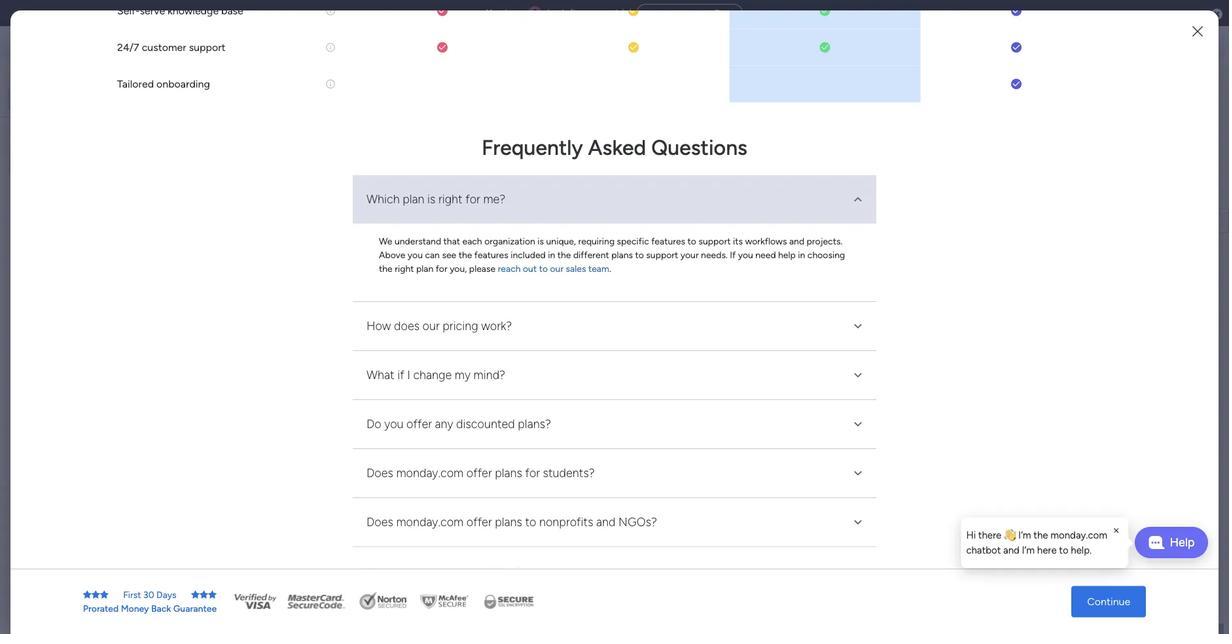 Task type: locate. For each thing, give the bounding box(es) containing it.
the up here
[[1034, 530, 1048, 542]]

does monday.com offer plans to nonprofits and ngos?
[[367, 516, 657, 530]]

button padding image
[[1191, 25, 1204, 38]]

close image inside do you offer any discounted plans? "dropdown button"
[[850, 417, 866, 433]]

0 horizontal spatial is
[[427, 192, 436, 206]]

plan right marketing
[[674, 217, 691, 228]]

1 vertical spatial plan
[[674, 217, 691, 228]]

offer inside dropdown button
[[467, 467, 492, 481]]

close image for plans?
[[850, 417, 866, 433]]

1 horizontal spatial help
[[1170, 536, 1195, 550]]

the
[[459, 249, 472, 260], [558, 249, 571, 260], [379, 263, 393, 274], [1034, 530, 1048, 542]]

1 horizontal spatial your
[[681, 249, 699, 260]]

0 horizontal spatial and
[[596, 516, 616, 530]]

0 vertical spatial your
[[593, 7, 613, 19]]

kendall parks image
[[1193, 31, 1214, 52]]

to down the marketing plan "link"
[[688, 236, 696, 247]]

each
[[462, 236, 482, 247]]

see plans image
[[217, 34, 229, 50]]

marketing plan link
[[628, 210, 749, 234]]

week
[[801, 217, 821, 228]]

included
[[511, 249, 546, 260]]

offer inside "dropdown button"
[[407, 417, 432, 432]]

to right here
[[1059, 545, 1069, 557]]

plan
[[403, 192, 425, 206], [674, 217, 691, 228], [416, 263, 433, 274]]

unique,
[[546, 236, 576, 247]]

close image
[[850, 466, 866, 482], [850, 564, 866, 580]]

option
[[0, 183, 167, 185]]

does monday.com offer plans for students? button
[[353, 450, 876, 498]]

1 horizontal spatial for
[[466, 192, 480, 206]]

0 horizontal spatial features
[[474, 249, 508, 260]]

which plan is right for me?
[[367, 192, 506, 206]]

24/7 customer support
[[117, 41, 226, 54]]

close image
[[850, 319, 866, 334], [850, 368, 866, 383], [850, 417, 866, 433], [850, 515, 866, 531]]

support down knowledge at the top left of the page
[[189, 41, 226, 54]]

2 vertical spatial offer
[[467, 516, 492, 530]]

right
[[438, 192, 463, 206], [395, 263, 414, 274]]

0 horizontal spatial help
[[1129, 602, 1153, 615]]

and inside hi there 👋,  i'm the monday.com chatbot and i'm here to help.
[[1003, 545, 1020, 557]]

and left ngos?
[[596, 516, 616, 530]]

days
[[156, 590, 176, 601]]

offer down discounted
[[467, 467, 492, 481]]

the inside hi there 👋,  i'm the monday.com chatbot and i'm here to help.
[[1034, 530, 1048, 542]]

1 horizontal spatial is
[[538, 236, 544, 247]]

chat bot icon image
[[1148, 537, 1165, 550]]

1 close image from the top
[[850, 319, 866, 334]]

1 horizontal spatial support
[[646, 249, 678, 260]]

0 vertical spatial right
[[438, 192, 463, 206]]

0 vertical spatial close image
[[850, 466, 866, 482]]

do you offer any discounted plans? button
[[353, 400, 876, 449]]

support down 'specific'
[[646, 249, 678, 260]]

i'm
[[1019, 530, 1031, 542], [1022, 545, 1035, 557]]

offer for to
[[467, 516, 492, 530]]

and up help
[[789, 236, 805, 247]]

for
[[466, 192, 480, 206], [436, 263, 448, 274], [525, 467, 540, 481]]

1 vertical spatial your
[[681, 249, 699, 260]]

offer
[[407, 417, 432, 432], [467, 467, 492, 481], [467, 516, 492, 530]]

plans down does monday.com offer plans for students?
[[495, 516, 522, 530]]

0 vertical spatial support
[[189, 41, 226, 54]]

Filter dashboard by text search field
[[193, 131, 312, 152]]

now
[[694, 8, 713, 19]]

help
[[1170, 536, 1195, 550], [1129, 602, 1153, 615]]

to inside dropdown button
[[525, 516, 536, 530]]

norton secured image
[[354, 593, 413, 612]]

features down marketing plan
[[651, 236, 685, 247]]

and inside we understand that each organization is unique, requiring specific features to support its workflows and projects. above you can see the features included in the different plans to support your needs. if you need help in choosing the right plan for you, please
[[789, 236, 805, 247]]

1 vertical spatial i'm
[[1022, 545, 1035, 557]]

6 star image from the left
[[208, 591, 217, 600]]

in right help
[[798, 249, 805, 260]]

.
[[609, 263, 611, 274]]

and inside dropdown button
[[596, 516, 616, 530]]

is
[[427, 192, 436, 206], [538, 236, 544, 247]]

1 vertical spatial does
[[367, 516, 393, 530]]

0 horizontal spatial for
[[436, 263, 448, 274]]

close image for nonprofits
[[850, 515, 866, 531]]

work
[[231, 76, 284, 105]]

reach out to our sales team link
[[498, 263, 609, 274]]

0 vertical spatial plan
[[403, 192, 425, 206]]

the down above
[[379, 263, 393, 274]]

continue button
[[1072, 587, 1146, 618]]

0 horizontal spatial in
[[548, 249, 555, 260]]

2 vertical spatial plan
[[416, 263, 433, 274]]

2 vertical spatial support
[[646, 249, 678, 260]]

for for offer
[[525, 467, 540, 481]]

our right does
[[423, 319, 440, 333]]

2 close image from the top
[[850, 368, 866, 383]]

and down 👋,
[[1003, 545, 1020, 557]]

our inside dropdown button
[[423, 319, 440, 333]]

work management
[[106, 34, 203, 49]]

you
[[408, 249, 423, 260], [738, 249, 753, 260], [384, 417, 404, 432]]

offer inside dropdown button
[[467, 516, 492, 530]]

1 vertical spatial and
[[596, 516, 616, 530]]

team
[[588, 263, 609, 274]]

0 vertical spatial does
[[367, 467, 393, 481]]

plan inside which plan is right for me? dropdown button
[[403, 192, 425, 206]]

your
[[593, 7, 613, 19], [681, 249, 699, 260]]

plans inside dropdown button
[[495, 467, 522, 481]]

notifications image
[[1000, 35, 1013, 48]]

we understand that each organization is unique, requiring specific features to support its workflows and projects. above you can see the features included in the different plans to support your needs. if you need help in choosing the right plan for you, please
[[379, 236, 845, 274]]

list box
[[0, 181, 167, 382]]

1 close image from the top
[[850, 466, 866, 482]]

plan inside the marketing plan "link"
[[674, 217, 691, 228]]

monday.com inside dropdown button
[[396, 516, 464, 530]]

mcafee secure image
[[418, 593, 471, 612]]

0 vertical spatial i'm
[[1019, 530, 1031, 542]]

asked
[[588, 135, 646, 160]]

0 vertical spatial monday.com
[[396, 467, 464, 481]]

for inside which plan is right for me? dropdown button
[[466, 192, 480, 206]]

this week
[[784, 217, 821, 228]]

1 vertical spatial plans
[[495, 467, 522, 481]]

our left the sales
[[550, 263, 564, 274]]

i'm left here
[[1022, 545, 1035, 557]]

change
[[413, 368, 452, 382]]

out
[[523, 263, 537, 274]]

support
[[189, 41, 226, 54], [699, 236, 731, 247], [646, 249, 678, 260]]

1 vertical spatial close image
[[850, 564, 866, 580]]

sales
[[566, 263, 586, 274]]

plans for nonprofits
[[495, 516, 522, 530]]

does inside dropdown button
[[367, 467, 393, 481]]

help button
[[1135, 528, 1208, 559], [1118, 598, 1164, 619]]

0 vertical spatial and
[[789, 236, 805, 247]]

to left 'nonprofits'
[[525, 516, 536, 530]]

right down above
[[395, 263, 414, 274]]

1 vertical spatial for
[[436, 263, 448, 274]]

continue
[[1087, 596, 1131, 609]]

prorated money back guarantee
[[83, 604, 217, 615]]

2 star image from the left
[[91, 591, 100, 600]]

plans
[[612, 249, 633, 260], [495, 467, 522, 481], [495, 516, 522, 530]]

0 vertical spatial offer
[[407, 417, 432, 432]]

for down see
[[436, 263, 448, 274]]

how does our pricing work?
[[367, 319, 512, 333]]

on
[[579, 7, 591, 19]]

first
[[123, 590, 141, 601]]

i'm right 👋,
[[1019, 530, 1031, 542]]

2 vertical spatial for
[[525, 467, 540, 481]]

3 star image from the left
[[100, 591, 108, 600]]

in
[[548, 249, 555, 260], [798, 249, 805, 260]]

0 vertical spatial plans
[[612, 249, 633, 260]]

and
[[789, 236, 805, 247], [596, 516, 616, 530], [1003, 545, 1020, 557]]

features up please
[[474, 249, 508, 260]]

1 vertical spatial right
[[395, 263, 414, 274]]

monday.com inside hi there 👋,  i'm the monday.com chatbot and i'm here to help.
[[1051, 530, 1108, 542]]

guarantee
[[173, 604, 217, 615]]

plan right which
[[403, 192, 425, 206]]

if
[[397, 368, 404, 382]]

1 does from the top
[[367, 467, 393, 481]]

serve
[[140, 5, 165, 17]]

0 vertical spatial features
[[651, 236, 685, 247]]

for inside 'does monday.com offer plans for students?' dropdown button
[[525, 467, 540, 481]]

1 vertical spatial support
[[699, 236, 731, 247]]

left
[[562, 7, 577, 19]]

marketing plan
[[630, 217, 691, 228]]

2 horizontal spatial support
[[699, 236, 731, 247]]

close image for mind?
[[850, 368, 866, 383]]

5 star image from the left
[[200, 591, 208, 600]]

customer
[[142, 41, 186, 54]]

2 vertical spatial and
[[1003, 545, 1020, 557]]

close image inside what if i change my mind? dropdown button
[[850, 368, 866, 383]]

for left me?
[[466, 192, 480, 206]]

plan down can
[[416, 263, 433, 274]]

0 horizontal spatial your
[[593, 7, 613, 19]]

2 vertical spatial plans
[[495, 516, 522, 530]]

requiring
[[578, 236, 615, 247]]

you right if
[[738, 249, 753, 260]]

0 horizontal spatial you
[[384, 417, 404, 432]]

in up reach out to our sales team link on the left top of the page
[[548, 249, 555, 260]]

monday.com inside dropdown button
[[396, 467, 464, 481]]

does
[[367, 467, 393, 481], [367, 516, 393, 530]]

prorated
[[83, 604, 119, 615]]

plan for which
[[403, 192, 425, 206]]

is up understand
[[427, 192, 436, 206]]

0 horizontal spatial right
[[395, 263, 414, 274]]

offer down does monday.com offer plans for students?
[[467, 516, 492, 530]]

0 vertical spatial is
[[427, 192, 436, 206]]

dialog
[[961, 518, 1128, 569]]

4 close image from the top
[[850, 515, 866, 531]]

for inside we understand that each organization is unique, requiring specific features to support its workflows and projects. above you can see the features included in the different plans to support your needs. if you need help in choosing the right plan for you, please
[[436, 263, 448, 274]]

does for does monday.com offer plans to nonprofits and ngos?
[[367, 516, 393, 530]]

plans up does monday.com offer plans to nonprofits and ngos?
[[495, 467, 522, 481]]

1 horizontal spatial in
[[798, 249, 805, 260]]

right up that
[[438, 192, 463, 206]]

choosing
[[808, 249, 845, 260]]

0 horizontal spatial support
[[189, 41, 226, 54]]

we
[[379, 236, 392, 247]]

star image
[[83, 591, 91, 600], [91, 591, 100, 600], [100, 591, 108, 600], [191, 591, 200, 600], [200, 591, 208, 600], [208, 591, 217, 600]]

dapulse close image
[[1212, 8, 1223, 21]]

any
[[435, 417, 453, 432]]

does inside dropdown button
[[367, 516, 393, 530]]

1 horizontal spatial and
[[789, 236, 805, 247]]

is up included
[[538, 236, 544, 247]]

1 horizontal spatial features
[[651, 236, 685, 247]]

you right "do"
[[384, 417, 404, 432]]

1 vertical spatial our
[[423, 319, 440, 333]]

1 in from the left
[[548, 249, 555, 260]]

upgrade
[[658, 8, 692, 19]]

0 vertical spatial help
[[1170, 536, 1195, 550]]

back
[[151, 604, 171, 615]]

you down understand
[[408, 249, 423, 260]]

for left students?
[[525, 467, 540, 481]]

what
[[367, 368, 395, 382]]

plans inside dropdown button
[[495, 516, 522, 530]]

1 vertical spatial is
[[538, 236, 544, 247]]

1 horizontal spatial you
[[408, 249, 423, 260]]

plans down 'specific'
[[612, 249, 633, 260]]

1 vertical spatial offer
[[467, 467, 492, 481]]

support up needs.
[[699, 236, 731, 247]]

2 vertical spatial monday.com
[[1051, 530, 1108, 542]]

monday.com for does monday.com offer plans for students?
[[396, 467, 464, 481]]

2 horizontal spatial and
[[1003, 545, 1020, 557]]

your right on
[[593, 7, 613, 19]]

offer left any
[[407, 417, 432, 432]]

1 horizontal spatial right
[[438, 192, 463, 206]]

to right the out
[[539, 263, 548, 274]]

work?
[[481, 319, 512, 333]]

0 vertical spatial for
[[466, 192, 480, 206]]

close image inside "how does our pricing work?" dropdown button
[[850, 319, 866, 334]]

1 vertical spatial help
[[1129, 602, 1153, 615]]

0 vertical spatial our
[[550, 263, 564, 274]]

questions
[[651, 135, 748, 160]]

close image inside does monday.com offer plans to nonprofits and ngos? dropdown button
[[850, 515, 866, 531]]

0 horizontal spatial our
[[423, 319, 440, 333]]

3 close image from the top
[[850, 417, 866, 433]]

4 star image from the left
[[191, 591, 200, 600]]

you have 1 day left on your trial
[[486, 7, 631, 19]]

1 vertical spatial monday.com
[[396, 516, 464, 530]]

how does our pricing work? button
[[353, 302, 876, 351]]

the down unique,
[[558, 249, 571, 260]]

2 horizontal spatial for
[[525, 467, 540, 481]]

2 does from the top
[[367, 516, 393, 530]]

plan inside we understand that each organization is unique, requiring specific features to support its workflows and projects. above you can see the features included in the different plans to support your needs. if you need help in choosing the right plan for you, please
[[416, 263, 433, 274]]

your left needs.
[[681, 249, 699, 260]]

my work
[[196, 76, 284, 105]]



Task type: vqa. For each thing, say whether or not it's contained in the screenshot.
1st star image from right
yes



Task type: describe. For each thing, give the bounding box(es) containing it.
1 star image from the left
[[83, 591, 91, 600]]

2 close image from the top
[[850, 564, 866, 580]]

my
[[196, 76, 226, 105]]

the down each
[[459, 249, 472, 260]]

reach out to our sales team .
[[498, 263, 611, 274]]

right inside dropdown button
[[438, 192, 463, 206]]

select product image
[[12, 35, 25, 48]]

plan for marketing
[[674, 217, 691, 228]]

close image inside 'does monday.com offer plans for students?' dropdown button
[[850, 466, 866, 482]]

its
[[733, 236, 743, 247]]

offer for discounted
[[407, 417, 432, 432]]

monday.com for does monday.com offer plans to nonprofits and ngos?
[[396, 516, 464, 530]]

ssl encrypted image
[[476, 593, 541, 612]]

onboarding
[[156, 78, 210, 90]]

organization
[[484, 236, 535, 247]]

1 vertical spatial help button
[[1118, 598, 1164, 619]]

specific
[[617, 236, 649, 247]]

tailored onboarding
[[117, 78, 210, 90]]

money
[[121, 604, 149, 615]]

is inside dropdown button
[[427, 192, 436, 206]]

there
[[978, 530, 1002, 542]]

that
[[443, 236, 460, 247]]

what if i change my mind? button
[[353, 351, 876, 400]]

24/7
[[117, 41, 139, 54]]

day
[[544, 7, 560, 19]]

different
[[573, 249, 609, 260]]

understand
[[395, 236, 441, 247]]

discounted
[[456, 417, 515, 432]]

self-serve knowledge base
[[117, 5, 243, 17]]

plans inside we understand that each organization is unique, requiring specific features to support its workflows and projects. above you can see the features included in the different plans to support your needs. if you need help in choosing the right plan for you, please
[[612, 249, 633, 260]]

does monday.com offer plans to nonprofits and ngos? button
[[353, 499, 876, 547]]

👋,
[[1004, 530, 1016, 542]]

upgrade now link
[[637, 4, 743, 22]]

frequently
[[482, 135, 583, 160]]

management
[[132, 34, 203, 49]]

1 horizontal spatial our
[[550, 263, 564, 274]]

this
[[784, 217, 799, 228]]

to inside hi there 👋,  i'm the monday.com chatbot and i'm here to help.
[[1059, 545, 1069, 557]]

for for is
[[466, 192, 480, 206]]

your inside we understand that each organization is unique, requiring specific features to support its workflows and projects. above you can see the features included in the different plans to support your needs. if you need help in choosing the right plan for you, please
[[681, 249, 699, 260]]

mastercard secure code image
[[283, 593, 349, 612]]

workspace image
[[12, 129, 26, 144]]

right inside we understand that each organization is unique, requiring specific features to support its workflows and projects. above you can see the features included in the different plans to support your needs. if you need help in choosing the right plan for you, please
[[395, 263, 414, 274]]

does
[[394, 319, 420, 333]]

do you offer any discounted plans?
[[367, 417, 551, 432]]

does monday.com offer plans for students?
[[367, 467, 595, 481]]

tailored
[[117, 78, 154, 90]]

how
[[367, 319, 391, 333]]

which
[[367, 192, 400, 206]]

my work image
[[12, 93, 24, 104]]

needs.
[[701, 249, 728, 260]]

pricing
[[443, 319, 478, 333]]

mind?
[[474, 368, 505, 382]]

verified by visa image
[[232, 593, 278, 612]]

self-
[[117, 5, 140, 17]]

above
[[379, 249, 405, 260]]

have
[[505, 7, 526, 19]]

does for does monday.com offer plans for students?
[[367, 467, 393, 481]]

2 horizontal spatial you
[[738, 249, 753, 260]]

workflows
[[745, 236, 787, 247]]

can
[[425, 249, 440, 260]]

open image
[[850, 192, 866, 207]]

you,
[[450, 263, 467, 274]]

help
[[778, 249, 796, 260]]

is inside we understand that each organization is unique, requiring specific features to support its workflows and projects. above you can see the features included in the different plans to support your needs. if you need help in choosing the right plan for you, please
[[538, 236, 544, 247]]

1
[[533, 7, 537, 19]]

frequently asked questions
[[482, 135, 748, 160]]

chatbot
[[966, 545, 1001, 557]]

my
[[455, 368, 471, 382]]

hi
[[966, 530, 976, 542]]

projects.
[[807, 236, 843, 247]]

here
[[1037, 545, 1057, 557]]

30
[[143, 590, 154, 601]]

nonprofits
[[539, 516, 593, 530]]

students?
[[543, 467, 595, 481]]

marketing
[[630, 217, 671, 228]]

home image
[[12, 69, 25, 82]]

you inside "dropdown button"
[[384, 417, 404, 432]]

what if i change my mind?
[[367, 368, 505, 382]]

if
[[730, 249, 736, 260]]

base
[[221, 5, 243, 17]]

plans for students?
[[495, 467, 522, 481]]

dapulse rightstroke image
[[713, 9, 721, 19]]

dialog containing hi there 👋,  i'm the monday.com
[[961, 518, 1128, 569]]

offer for for
[[467, 467, 492, 481]]

reach
[[498, 263, 521, 274]]

do
[[367, 417, 381, 432]]

i
[[407, 368, 410, 382]]

1 vertical spatial features
[[474, 249, 508, 260]]

see
[[442, 249, 456, 260]]

0 vertical spatial help button
[[1135, 528, 1208, 559]]

first 30 days
[[123, 590, 176, 601]]

2 in from the left
[[798, 249, 805, 260]]

plans?
[[518, 417, 551, 432]]

you
[[486, 7, 503, 19]]

to down 'specific'
[[635, 249, 644, 260]]

please
[[469, 263, 496, 274]]

which plan is right for me? button
[[353, 175, 876, 224]]

need
[[756, 249, 776, 260]]

work management button
[[34, 25, 209, 59]]

m button
[[9, 125, 130, 148]]

help.
[[1071, 545, 1092, 557]]



